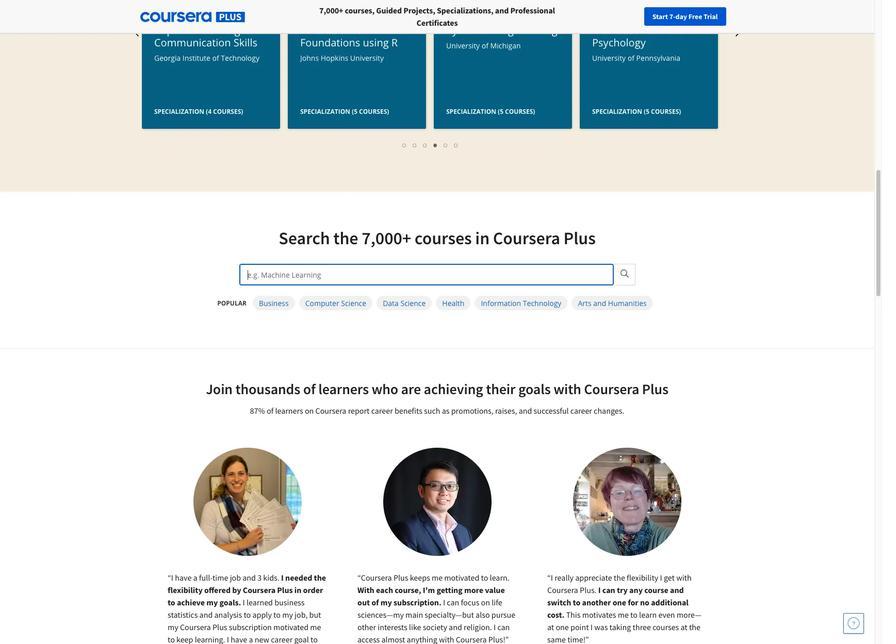 Task type: locate. For each thing, give the bounding box(es) containing it.
0 vertical spatial can
[[602, 586, 615, 596]]

business button
[[253, 296, 295, 311]]

1 horizontal spatial in
[[475, 228, 490, 249]]

0 vertical spatial motivated
[[444, 573, 479, 583]]

1 horizontal spatial science
[[401, 298, 426, 308]]

motivated down job,
[[273, 623, 308, 633]]

computer science
[[305, 298, 366, 308]]

0 horizontal spatial (5
[[352, 107, 357, 116]]

with inside i can focus on life sciences—my main specialty—but also pursue other interests like society and religion. i can access almost anything with coursera plus!
[[439, 635, 454, 645]]

1 vertical spatial 3
[[423, 140, 427, 150]]

university
[[446, 41, 480, 51], [350, 53, 384, 63], [592, 53, 626, 63]]

the up order
[[314, 573, 326, 583]]

have
[[175, 573, 191, 583], [230, 635, 247, 645]]

science down search the 7,000+ courses in coursera plus text field
[[401, 298, 426, 308]]

0 vertical spatial me
[[432, 573, 442, 583]]

2 horizontal spatial specialization (5 courses)
[[592, 107, 681, 116]]

0 horizontal spatial university
[[350, 53, 384, 63]]

have down subscription
[[230, 635, 247, 645]]

free
[[689, 12, 702, 21]]

value
[[485, 586, 505, 596]]

technology down skills
[[221, 53, 259, 63]]

can down pursue
[[497, 623, 510, 633]]

a left new
[[249, 635, 253, 645]]

plus inside coursera plus keeps me motivated to learn. with each course, i'm getting more value out of my subscription.
[[393, 573, 408, 583]]

0 horizontal spatial with
[[439, 635, 454, 645]]

as
[[442, 406, 450, 416]]

7-
[[670, 12, 676, 21]]

help center image
[[848, 618, 860, 630]]

and right raises,
[[519, 406, 532, 416]]

report
[[348, 406, 370, 416]]

can for try
[[602, 586, 615, 596]]

0 vertical spatial 7,000+
[[319, 5, 343, 15]]

0 horizontal spatial a
[[193, 573, 197, 583]]

learn.
[[490, 573, 509, 583]]

specialization for psychology
[[592, 107, 642, 116]]

start 7-day free trial button
[[644, 7, 726, 26]]

university down using
[[350, 53, 384, 63]]

i for try
[[598, 586, 601, 596]]

0 horizontal spatial 7,000+
[[319, 5, 343, 15]]

science right computer
[[341, 298, 366, 308]]

1 horizontal spatial the
[[333, 228, 358, 249]]

with down "society"
[[439, 635, 454, 645]]

kids.
[[263, 573, 279, 583]]

a left 'full-'
[[193, 573, 197, 583]]

previous slide image
[[123, 16, 148, 41]]

my inside i needed the flexibility offered by coursera plus in order to achieve my goals.
[[206, 598, 218, 608]]

sciences—my
[[357, 610, 404, 621]]

me up i'm at the left bottom of the page
[[432, 573, 442, 583]]

learner image shi jie f. image
[[383, 448, 491, 557]]

in down needed
[[294, 586, 301, 596]]

2 science from the left
[[401, 298, 426, 308]]

1 horizontal spatial can
[[497, 623, 510, 633]]

2 button
[[410, 139, 420, 151]]

of inside python 3 programming university of michigan
[[481, 41, 488, 51]]

their
[[486, 380, 516, 399]]

courses) for skills
[[213, 107, 243, 116]]

2 (5 from the left
[[498, 107, 503, 116]]

1 horizontal spatial me
[[432, 573, 442, 583]]

to inside i needed the flexibility offered by coursera plus in order to achieve my goals.
[[167, 598, 175, 608]]

0 horizontal spatial in
[[294, 586, 301, 596]]

specialization (5 courses) for using
[[300, 107, 389, 116]]

and inside the i can try any course and switch to another one for no additional cost.
[[670, 586, 684, 596]]

data
[[300, 23, 323, 37], [383, 298, 399, 308]]

7,000+ courses, guided projects, specializations, and professional certificates
[[319, 5, 555, 28]]

1 horizontal spatial motivated
[[444, 573, 479, 583]]

specialization for university
[[446, 107, 496, 116]]

learners up report
[[318, 380, 369, 399]]

me down but
[[310, 623, 321, 633]]

specialization (5 courses)
[[300, 107, 389, 116], [446, 107, 535, 116], [592, 107, 681, 116]]

0 vertical spatial a
[[193, 573, 197, 583]]

me inside coursera plus keeps me motivated to learn. with each course, i'm getting more value out of my subscription.
[[432, 573, 442, 583]]

start 7-day free trial
[[652, 12, 718, 21]]

with up successful
[[554, 380, 581, 399]]

1 vertical spatial data
[[383, 298, 399, 308]]

foundations up "pennsylvania"
[[592, 23, 652, 37]]

3 (5 from the left
[[644, 107, 649, 116]]

access
[[357, 635, 380, 645]]

coursera inside i needed the flexibility offered by coursera plus in order to achieve my goals.
[[243, 586, 275, 596]]

data for science
[[383, 298, 399, 308]]

87% of learners on coursera report career benefits such as promotions, raises, and successful career changes.
[[250, 406, 624, 416]]

i have a full-time job and 3 kids.
[[171, 573, 281, 583]]

and down achieve
[[199, 610, 212, 621]]

and right arts
[[593, 298, 606, 308]]

a inside i learned business statistics and analysis to apply to my job, but my coursera plus subscription motivated me to keep learning. i have a new career goal
[[249, 635, 253, 645]]

1 (5 from the left
[[352, 107, 357, 116]]

1 horizontal spatial foundations
[[592, 23, 652, 37]]

to right switch
[[573, 598, 580, 608]]

arts and humanities button
[[572, 296, 653, 311]]

2 horizontal spatial 3
[[483, 23, 489, 37]]

0 horizontal spatial foundations
[[300, 36, 360, 50]]

3 specialization from the left
[[446, 107, 496, 116]]

can for focus
[[447, 598, 459, 608]]

successful
[[534, 406, 569, 416]]

1 science from the left
[[341, 298, 366, 308]]

0 horizontal spatial 3
[[257, 573, 261, 583]]

offered
[[204, 586, 230, 596]]

each
[[376, 586, 393, 596]]

in
[[475, 228, 490, 249], [294, 586, 301, 596]]

on inside i can focus on life sciences—my main specialty—but also pursue other interests like society and religion. i can access almost anything with coursera plus!
[[481, 598, 490, 608]]

0 vertical spatial 3
[[483, 23, 489, 37]]

english
[[222, 23, 256, 37]]

data for science:
[[300, 23, 323, 37]]

i for the
[[281, 573, 283, 583]]

find
[[654, 12, 668, 21]]

1 vertical spatial with
[[439, 635, 454, 645]]

can down getting
[[447, 598, 459, 608]]

coursera plus image
[[140, 12, 245, 22]]

2 horizontal spatial university
[[592, 53, 626, 63]]

1 vertical spatial can
[[447, 598, 459, 608]]

i inside the i can try any course and switch to another one for no additional cost.
[[598, 586, 601, 596]]

the right search
[[333, 228, 358, 249]]

data up johns
[[300, 23, 323, 37]]

keeps
[[410, 573, 430, 583]]

0 horizontal spatial data
[[300, 23, 323, 37]]

3 right python
[[483, 23, 489, 37]]

0 horizontal spatial the
[[314, 573, 326, 583]]

1 vertical spatial in
[[294, 586, 301, 596]]

can inside the i can try any course and switch to another one for no additional cost.
[[602, 586, 615, 596]]

technology
[[221, 53, 259, 63], [523, 298, 562, 308]]

georgia
[[154, 53, 180, 63]]

courses) inside data science: foundations using r. johns hopkins university. specialization (5 courses) element
[[359, 107, 389, 116]]

python 3 programming. university of michigan. specialization (5 courses) element
[[434, 0, 572, 209]]

job,
[[294, 610, 307, 621]]

3 courses) from the left
[[505, 107, 535, 116]]

in right the courses on the top of the page
[[475, 228, 490, 249]]

goals.
[[219, 598, 241, 608]]

i up the specialty—but
[[443, 598, 445, 608]]

specialty—but
[[424, 610, 474, 621]]

i inside i needed the flexibility offered by coursera plus in order to achieve my goals.
[[281, 573, 283, 583]]

1 vertical spatial on
[[481, 598, 490, 608]]

2 horizontal spatial (5
[[644, 107, 649, 116]]

university down psychology
[[592, 53, 626, 63]]

cost.
[[547, 610, 564, 621]]

data inside data science button
[[383, 298, 399, 308]]

coursera inside coursera plus keeps me motivated to learn. with each course, i'm getting more value out of my subscription.
[[361, 573, 392, 583]]

specializations,
[[437, 5, 494, 15]]

anything
[[407, 635, 437, 645]]

on for life
[[481, 598, 490, 608]]

1 horizontal spatial data
[[383, 298, 399, 308]]

my down offered
[[206, 598, 218, 608]]

arts
[[578, 298, 592, 308]]

to left the keep
[[167, 635, 175, 645]]

institute
[[182, 53, 210, 63]]

0 horizontal spatial on
[[305, 406, 314, 416]]

start
[[652, 12, 668, 21]]

i up flexibility
[[171, 573, 173, 583]]

information technology button
[[475, 296, 568, 311]]

1 vertical spatial a
[[249, 635, 253, 645]]

0 vertical spatial the
[[333, 228, 358, 249]]

2 horizontal spatial can
[[602, 586, 615, 596]]

3 left 4 "button"
[[423, 140, 427, 150]]

0 vertical spatial data
[[300, 23, 323, 37]]

career left the changes.
[[571, 406, 592, 416]]

my down each on the left bottom
[[380, 598, 392, 608]]

out
[[357, 598, 370, 608]]

i right goals.
[[243, 598, 245, 608]]

of right institute on the left
[[212, 53, 219, 63]]

health button
[[436, 296, 471, 311]]

positive
[[667, 23, 704, 37]]

1 vertical spatial the
[[314, 573, 326, 583]]

improve your english communication skills. georgia institute of technology. specialization (4 courses) element
[[142, 0, 280, 209]]

1 horizontal spatial a
[[249, 635, 253, 645]]

of right 87%
[[267, 406, 274, 416]]

0 vertical spatial have
[[175, 573, 191, 583]]

1 horizontal spatial 7,000+
[[362, 228, 411, 249]]

courses) inside foundations of positive psychology . university of pennsylvania. specialization (5 courses) element
[[651, 107, 681, 116]]

1 vertical spatial technology
[[523, 298, 562, 308]]

search the 7,000+ courses in coursera plus
[[279, 228, 596, 249]]

a
[[193, 573, 197, 583], [249, 635, 253, 645]]

0 horizontal spatial can
[[447, 598, 459, 608]]

2 courses) from the left
[[359, 107, 389, 116]]

0 horizontal spatial science
[[341, 298, 366, 308]]

communication
[[154, 36, 231, 50]]

1 courses) from the left
[[213, 107, 243, 116]]

technology inside "improve your english communication skills georgia institute of technology"
[[221, 53, 259, 63]]

0 horizontal spatial motivated
[[273, 623, 308, 633]]

list
[[147, 139, 714, 151]]

2 specialization (5 courses) from the left
[[446, 107, 535, 116]]

i up the 'another'
[[598, 586, 601, 596]]

needed
[[285, 573, 312, 583]]

using
[[363, 36, 389, 50]]

can left the try
[[602, 586, 615, 596]]

4 courses) from the left
[[651, 107, 681, 116]]

switch
[[547, 598, 571, 608]]

courses) inside improve your english communication skills. georgia institute of technology. specialization (4 courses) element
[[213, 107, 243, 116]]

to inside the i can try any course and switch to another one for no additional cost.
[[573, 598, 580, 608]]

2 specialization from the left
[[300, 107, 350, 116]]

1 horizontal spatial learners
[[318, 380, 369, 399]]

1 horizontal spatial university
[[446, 41, 480, 51]]

with
[[357, 586, 374, 596]]

projects,
[[404, 5, 435, 15]]

programming
[[491, 23, 557, 37]]

university down python
[[446, 41, 480, 51]]

of down psychology
[[627, 53, 634, 63]]

on left life
[[481, 598, 490, 608]]

data inside data science: foundations using r johns hopkins university
[[300, 23, 323, 37]]

and up additional
[[670, 586, 684, 596]]

(5
[[352, 107, 357, 116], [498, 107, 503, 116], [644, 107, 649, 116]]

i
[[171, 573, 173, 583], [281, 573, 283, 583], [598, 586, 601, 596], [243, 598, 245, 608], [443, 598, 445, 608], [493, 623, 496, 633], [227, 635, 229, 645]]

1 horizontal spatial 3
[[423, 140, 427, 150]]

foundations of positive psychology university of pennsylvania
[[592, 23, 704, 63]]

changes.
[[594, 406, 624, 416]]

3 button
[[420, 139, 431, 151]]

i right the learning.
[[227, 635, 229, 645]]

to left learn.
[[481, 573, 488, 583]]

2 vertical spatial can
[[497, 623, 510, 633]]

learners
[[318, 380, 369, 399], [275, 406, 303, 416]]

1 vertical spatial have
[[230, 635, 247, 645]]

i can try any course and switch to another one for no additional cost.
[[547, 586, 688, 621]]

0 vertical spatial learners
[[318, 380, 369, 399]]

plus inside i learned business statistics and analysis to apply to my job, but my coursera plus subscription motivated me to keep learning. i have a new career goal
[[212, 623, 227, 633]]

to up statistics
[[167, 598, 175, 608]]

career right new
[[271, 635, 292, 645]]

of left michigan
[[481, 41, 488, 51]]

technology right information
[[523, 298, 562, 308]]

in inside i needed the flexibility offered by coursera plus in order to achieve my goals.
[[294, 586, 301, 596]]

0 vertical spatial with
[[554, 380, 581, 399]]

0 horizontal spatial career
[[271, 635, 292, 645]]

courses) inside python 3 programming. university of michigan. specialization (5 courses) element
[[505, 107, 535, 116]]

specialization
[[154, 107, 204, 116], [300, 107, 350, 116], [446, 107, 496, 116], [592, 107, 642, 116]]

learners down thousands
[[275, 406, 303, 416]]

to up subscription
[[243, 610, 251, 621]]

list containing 1
[[147, 139, 714, 151]]

0 horizontal spatial technology
[[221, 53, 259, 63]]

career
[[371, 406, 393, 416], [571, 406, 592, 416], [271, 635, 292, 645]]

0 horizontal spatial me
[[310, 623, 321, 633]]

1 specialization from the left
[[154, 107, 204, 116]]

and up python 3 programming university of michigan
[[495, 5, 509, 15]]

4 specialization from the left
[[592, 107, 642, 116]]

life
[[492, 598, 502, 608]]

motivated
[[444, 573, 479, 583], [273, 623, 308, 633]]

1 vertical spatial 7,000+
[[362, 228, 411, 249]]

analysis
[[214, 610, 242, 621]]

data down search the 7,000+ courses in coursera plus text field
[[383, 298, 399, 308]]

1 horizontal spatial on
[[481, 598, 490, 608]]

foundations inside data science: foundations using r johns hopkins university
[[300, 36, 360, 50]]

1 horizontal spatial specialization (5 courses)
[[446, 107, 535, 116]]

have up flexibility
[[175, 573, 191, 583]]

apply
[[252, 610, 272, 621]]

have inside i learned business statistics and analysis to apply to my job, but my coursera plus subscription motivated me to keep learning. i have a new career goal
[[230, 635, 247, 645]]

0 horizontal spatial specialization (5 courses)
[[300, 107, 389, 116]]

0 vertical spatial on
[[305, 406, 314, 416]]

my down business
[[282, 610, 293, 621]]

None search field
[[142, 6, 390, 27]]

science:
[[325, 23, 364, 37]]

coursera inside i learned business statistics and analysis to apply to my job, but my coursera plus subscription motivated me to keep learning. i have a new career goal
[[180, 623, 211, 633]]

1 vertical spatial me
[[310, 623, 321, 633]]

i for focus
[[443, 598, 445, 608]]

flexibility
[[167, 586, 202, 596]]

courses) for r
[[359, 107, 389, 116]]

try
[[617, 586, 628, 596]]

0 horizontal spatial learners
[[275, 406, 303, 416]]

1 horizontal spatial career
[[371, 406, 393, 416]]

motivated up more
[[444, 573, 479, 583]]

interests
[[377, 623, 407, 633]]

1 horizontal spatial (5
[[498, 107, 503, 116]]

courses) for of
[[505, 107, 535, 116]]

on left report
[[305, 406, 314, 416]]

(5 for of
[[498, 107, 503, 116]]

and down the specialty—but
[[449, 623, 462, 633]]

i right kids.
[[281, 573, 283, 583]]

1 vertical spatial motivated
[[273, 623, 308, 633]]

1 vertical spatial learners
[[275, 406, 303, 416]]

and
[[495, 5, 509, 15], [593, 298, 606, 308], [519, 406, 532, 416], [242, 573, 256, 583], [670, 586, 684, 596], [199, 610, 212, 621], [449, 623, 462, 633]]

full-
[[199, 573, 212, 583]]

who
[[372, 380, 398, 399]]

3 specialization (5 courses) from the left
[[592, 107, 681, 116]]

1 horizontal spatial have
[[230, 635, 247, 645]]

0 vertical spatial technology
[[221, 53, 259, 63]]

1 horizontal spatial technology
[[523, 298, 562, 308]]

next slide image
[[727, 16, 752, 41]]

day
[[676, 12, 687, 21]]

career down who
[[371, 406, 393, 416]]

career
[[699, 12, 719, 21]]

my down statistics
[[167, 623, 178, 633]]

me inside i learned business statistics and analysis to apply to my job, but my coursera plus subscription motivated me to keep learning. i have a new career goal
[[310, 623, 321, 633]]

are
[[401, 380, 421, 399]]

3 left kids.
[[257, 573, 261, 583]]

pursue
[[491, 610, 515, 621]]

coursera
[[493, 228, 560, 249], [584, 380, 639, 399], [315, 406, 346, 416], [361, 573, 392, 583], [243, 586, 275, 596], [180, 623, 211, 633], [456, 635, 487, 645]]

i for business
[[243, 598, 245, 608]]

and inside i can focus on life sciences—my main specialty—but also pursue other interests like society and religion. i can access almost anything with coursera plus!
[[449, 623, 462, 633]]

foundations up the hopkins
[[300, 36, 360, 50]]

1 specialization (5 courses) from the left
[[300, 107, 389, 116]]

of right out
[[371, 598, 379, 608]]



Task type: describe. For each thing, give the bounding box(es) containing it.
johns
[[300, 53, 319, 63]]

i up plus!
[[493, 623, 496, 633]]

skills
[[233, 36, 257, 50]]

order
[[303, 586, 323, 596]]

to inside coursera plus keeps me motivated to learn. with each course, i'm getting more value out of my subscription.
[[481, 573, 488, 583]]

statistics
[[167, 610, 198, 621]]

learned
[[246, 598, 273, 608]]

university inside python 3 programming university of michigan
[[446, 41, 480, 51]]

3 inside python 3 programming university of michigan
[[483, 23, 489, 37]]

and right job
[[242, 573, 256, 583]]

popular
[[217, 299, 247, 308]]

subscription.
[[393, 598, 441, 608]]

join
[[206, 380, 233, 399]]

r
[[391, 36, 398, 50]]

and inside arts and humanities button
[[593, 298, 606, 308]]

(5 for r
[[352, 107, 357, 116]]

courses,
[[345, 5, 375, 15]]

another
[[582, 598, 611, 608]]

search
[[279, 228, 330, 249]]

also
[[475, 610, 490, 621]]

show notifications image
[[735, 13, 748, 25]]

university inside foundations of positive psychology university of pennsylvania
[[592, 53, 626, 63]]

coursera plus keeps me motivated to learn. with each course, i'm getting more value out of my subscription.
[[357, 573, 509, 608]]

michigan
[[490, 41, 521, 51]]

my inside coursera plus keeps me motivated to learn. with each course, i'm getting more value out of my subscription.
[[380, 598, 392, 608]]

and inside i learned business statistics and analysis to apply to my job, but my coursera plus subscription motivated me to keep learning. i have a new career goal
[[199, 610, 212, 621]]

certificates
[[417, 18, 458, 28]]

data science
[[383, 298, 426, 308]]

i can focus on life sciences—my main specialty—but also pursue other interests like society and religion. i can access almost anything with coursera plus!
[[357, 598, 515, 645]]

course
[[644, 586, 668, 596]]

achieve
[[177, 598, 205, 608]]

your
[[669, 12, 683, 21]]

university inside data science: foundations using r johns hopkins university
[[350, 53, 384, 63]]

raises,
[[495, 406, 517, 416]]

health
[[442, 298, 465, 308]]

achieving
[[424, 380, 483, 399]]

2
[[413, 140, 417, 150]]

i needed the flexibility offered by coursera plus in order to achieve my goals.
[[167, 573, 326, 608]]

specialization for using
[[300, 107, 350, 116]]

society
[[423, 623, 447, 633]]

course,
[[395, 586, 421, 596]]

learner image abigail p. image
[[193, 448, 302, 557]]

plus!
[[488, 635, 505, 645]]

keep
[[176, 635, 193, 645]]

new
[[684, 12, 698, 21]]

professional
[[510, 5, 555, 15]]

almost
[[381, 635, 405, 645]]

4
[[434, 140, 438, 150]]

religion.
[[464, 623, 492, 633]]

i'm
[[423, 586, 435, 596]]

business
[[259, 298, 289, 308]]

learning.
[[195, 635, 225, 645]]

data science button
[[377, 296, 432, 311]]

motivated inside i learned business statistics and analysis to apply to my job, but my coursera plus subscription motivated me to keep learning. i have a new career goal
[[273, 623, 308, 633]]

to right the apply
[[273, 610, 280, 621]]

motivated inside coursera plus keeps me motivated to learn. with each course, i'm getting more value out of my subscription.
[[444, 573, 479, 583]]

courses
[[415, 228, 472, 249]]

1 horizontal spatial with
[[554, 380, 581, 399]]

specialization (5 courses) for university
[[446, 107, 535, 116]]

foundations of positive psychology . university of pennsylvania. specialization (5 courses) element
[[580, 0, 718, 209]]

specialization (5 courses) for psychology
[[592, 107, 681, 116]]

4 button
[[431, 139, 441, 151]]

of inside "improve your english communication skills georgia institute of technology"
[[212, 53, 219, 63]]

0 horizontal spatial have
[[175, 573, 191, 583]]

of down start
[[655, 23, 664, 37]]

foundations inside foundations of positive psychology university of pennsylvania
[[592, 23, 652, 37]]

Search the 7,000+ courses in Coursera Plus text field
[[240, 265, 613, 285]]

focus
[[461, 598, 479, 608]]

job
[[230, 573, 241, 583]]

getting
[[436, 586, 462, 596]]

more
[[464, 586, 483, 596]]

main
[[405, 610, 423, 621]]

3 inside button
[[423, 140, 427, 150]]

time
[[212, 573, 228, 583]]

goals
[[518, 380, 551, 399]]

learner image inés k. image
[[573, 448, 681, 557]]

the inside i needed the flexibility offered by coursera plus in order to achieve my goals.
[[314, 573, 326, 583]]

but
[[309, 610, 321, 621]]

on for coursera
[[305, 406, 314, 416]]

1
[[403, 140, 407, 150]]

data science: foundations using r. johns hopkins university. specialization (5 courses) element
[[288, 0, 426, 209]]

other
[[357, 623, 376, 633]]

pennsylvania
[[636, 53, 680, 63]]

coursera inside i can focus on life sciences—my main specialty—but also pursue other interests like society and religion. i can access almost anything with coursera plus!
[[456, 635, 487, 645]]

information
[[481, 298, 521, 308]]

science for data science
[[401, 298, 426, 308]]

information technology
[[481, 298, 562, 308]]

arts and humanities
[[578, 298, 647, 308]]

find your new career link
[[649, 10, 724, 23]]

trial
[[704, 12, 718, 21]]

plus inside i needed the flexibility offered by coursera plus in order to achieve my goals.
[[277, 586, 293, 596]]

improve
[[154, 23, 194, 37]]

courses) for university
[[651, 107, 681, 116]]

of inside coursera plus keeps me motivated to learn. with each course, i'm getting more value out of my subscription.
[[371, 598, 379, 608]]

join thousands of learners who are achieving their goals with coursera plus
[[206, 380, 669, 399]]

humanities
[[608, 298, 647, 308]]

i learned business statistics and analysis to apply to my job, but my coursera plus subscription motivated me to keep learning. i have a new career goal
[[167, 598, 321, 645]]

improve your english communication skills georgia institute of technology
[[154, 23, 259, 63]]

0 vertical spatial in
[[475, 228, 490, 249]]

and inside 7,000+ courses, guided projects, specializations, and professional certificates
[[495, 5, 509, 15]]

computer science button
[[299, 296, 373, 311]]

no
[[640, 598, 649, 608]]

2 vertical spatial 3
[[257, 573, 261, 583]]

of right thousands
[[303, 380, 316, 399]]

such
[[424, 406, 440, 416]]

(5 for university
[[644, 107, 649, 116]]

2 horizontal spatial career
[[571, 406, 592, 416]]

specialization for communication
[[154, 107, 204, 116]]

science for computer science
[[341, 298, 366, 308]]

5
[[444, 140, 448, 150]]

5 button
[[441, 139, 451, 151]]

6
[[454, 140, 458, 150]]

i for a
[[171, 573, 173, 583]]

specialization (4 courses)
[[154, 107, 243, 116]]

career inside i learned business statistics and analysis to apply to my job, but my coursera plus subscription motivated me to keep learning. i have a new career goal
[[271, 635, 292, 645]]

7,000+ inside 7,000+ courses, guided projects, specializations, and professional certificates
[[319, 5, 343, 15]]

technology inside button
[[523, 298, 562, 308]]

87%
[[250, 406, 265, 416]]



Task type: vqa. For each thing, say whether or not it's contained in the screenshot.
Enhance learning experiences
no



